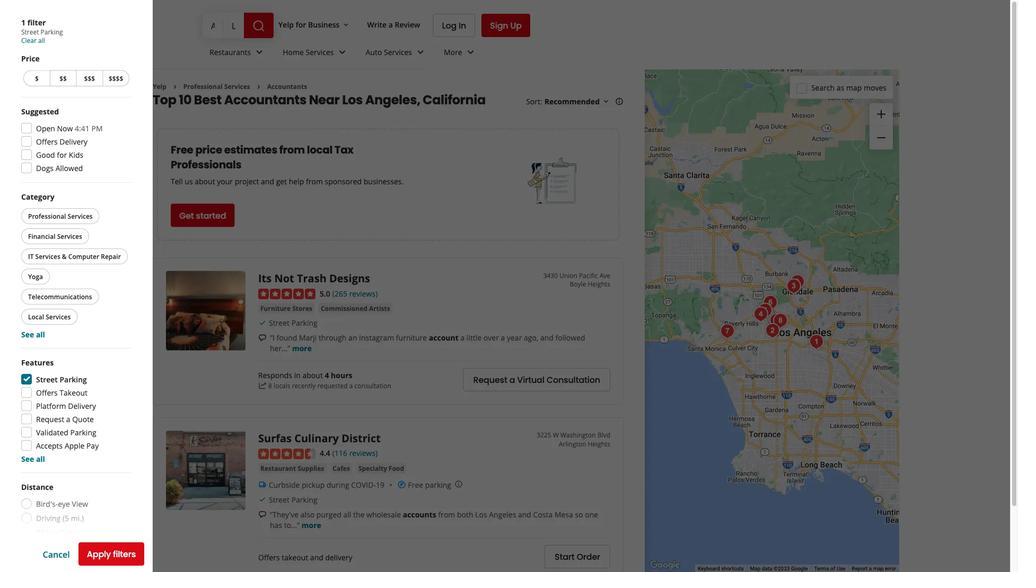 Task type: locate. For each thing, give the bounding box(es) containing it.
1 vertical spatial $$
[[60, 143, 67, 152]]

24 chevron down v2 image down 16 chevron down v2 image
[[336, 46, 349, 59]]

1 vertical spatial price group
[[21, 123, 132, 158]]

bird's-
[[36, 499, 58, 509]]

1 vertical spatial request a quote
[[36, 484, 94, 494]]

0 vertical spatial more
[[292, 343, 312, 354]]

more down marji
[[292, 343, 312, 354]]

biking
[[36, 528, 57, 538]]

2 price group from the top
[[21, 123, 132, 158]]

1 horizontal spatial map
[[873, 566, 884, 573]]

good down open now
[[36, 219, 55, 229]]

1 offers takeout from the top
[[36, 388, 88, 398]]

2 horizontal spatial from
[[438, 510, 455, 520]]

0 vertical spatial dogs allowed
[[36, 163, 83, 173]]

reviews) down district
[[349, 449, 378, 459]]

1 vertical spatial map
[[873, 566, 884, 573]]

1 vertical spatial professional services button
[[21, 278, 100, 294]]

2 local services button from the top
[[21, 379, 78, 395]]

1 validated from the top
[[36, 428, 68, 438]]

$ for 1st price group from the bottom of the page
[[35, 143, 39, 152]]

2 suggested from the top
[[21, 176, 59, 186]]

2 $ from the top
[[35, 143, 39, 152]]

0 vertical spatial map
[[847, 83, 862, 93]]

reviews)
[[349, 289, 378, 299], [349, 449, 378, 459]]

0 vertical spatial price
[[21, 54, 40, 64]]

dogs down open now
[[36, 233, 54, 243]]

& for 1st price group from the bottom of the page
[[62, 322, 67, 330]]

filter for first price group from the top's clear all link
[[27, 17, 46, 27]]

specialty food link
[[356, 463, 406, 474]]

24 chevron down v2 image inside restaurants link
[[253, 46, 266, 59]]

filter
[[27, 17, 46, 27], [27, 87, 46, 97]]

0 vertical spatial financial services
[[28, 232, 82, 241]]

takeout for fourth see all button from the bottom
[[60, 388, 88, 398]]

its not trash designs image inside map region
[[806, 332, 827, 353]]

5.0
[[320, 289, 330, 299]]

0 vertical spatial yoga
[[28, 272, 43, 281]]

5 star rating image
[[258, 289, 316, 300]]

free right 16 parking v2 icon
[[408, 480, 423, 490]]

2 platform delivery from the top
[[36, 471, 96, 481]]

about up recently at the bottom of page
[[303, 371, 323, 381]]

0 vertical spatial financial services button
[[21, 229, 89, 245]]

dogs allowed down open now
[[36, 233, 83, 243]]

info icon image
[[455, 480, 463, 489], [455, 480, 463, 489]]

1 $$ button from the top
[[50, 70, 76, 86]]

1 horizontal spatial 24 chevron down v2 image
[[414, 46, 427, 59]]

1 vertical spatial local services button
[[21, 379, 78, 395]]

mi.) right (1
[[74, 542, 87, 552]]

accepts apple pay for 4th see all button
[[36, 511, 99, 521]]

cancel
[[43, 549, 70, 561]]

arlington
[[559, 440, 586, 449]]

1 pay from the top
[[86, 441, 99, 451]]

it services & computer repair button for the "telecommunications" button related to professional services button corresponding to 1st price group from the bottom of the page
[[21, 318, 128, 334]]

1 24 chevron down v2 image from the left
[[336, 46, 349, 59]]

1 financial services button from the top
[[21, 229, 89, 245]]

1 vertical spatial for
[[57, 150, 67, 160]]

professional services button
[[21, 208, 100, 224], [21, 278, 100, 294]]

0 vertical spatial accepts
[[36, 441, 63, 451]]

1 apple from the top
[[65, 441, 84, 451]]

1 local services from the top
[[28, 313, 71, 321]]

from right help
[[306, 177, 323, 187]]

1 offers delivery from the top
[[36, 137, 88, 147]]

1 platform delivery from the top
[[36, 401, 96, 411]]

platform delivery for 2nd see all button from the bottom of the page
[[36, 401, 96, 411]]

2 24 chevron down v2 image from the left
[[414, 46, 427, 59]]

1 for 1st price group from the bottom of the page's clear all link
[[21, 87, 25, 97]]

0 vertical spatial local services
[[28, 313, 71, 321]]

option group
[[21, 482, 132, 569]]

clear all link
[[21, 36, 45, 45], [21, 106, 45, 114]]

good for kids down open now 4:41 pm
[[36, 150, 83, 160]]

2 financial services from the top
[[28, 302, 82, 310]]

0 vertical spatial repair
[[101, 252, 121, 261]]

$$ up open now 4:41 pm
[[60, 74, 67, 83]]

accountants
[[267, 82, 307, 91], [224, 91, 307, 109]]

0 vertical spatial $$
[[60, 74, 67, 83]]

help
[[289, 177, 304, 187]]

for for 1st price group from the bottom of the page
[[57, 219, 67, 229]]

a inside request a virtual consultation button
[[510, 375, 515, 386]]

apple for 1st price group from the bottom of the page
[[65, 511, 84, 521]]

los
[[342, 91, 363, 109], [475, 510, 487, 520]]

estimates
[[224, 142, 277, 157]]

local
[[28, 313, 44, 321], [28, 382, 44, 391]]

map right as
[[847, 83, 862, 93]]

1 telecommunications button from the top
[[21, 289, 99, 305]]

found
[[277, 333, 297, 343]]

1 $$ from the top
[[60, 74, 67, 83]]

2 reviews) from the top
[[349, 449, 378, 459]]

2 vertical spatial professional
[[28, 281, 66, 290]]

2 16 checkmark v2 image from the top
[[258, 496, 267, 504]]

1 16 checkmark v2 image from the top
[[258, 319, 267, 327]]

surfas culinary district image
[[762, 321, 783, 342], [166, 431, 246, 511]]

commissioned
[[321, 304, 368, 313]]

suggested
[[21, 106, 59, 116], [21, 176, 59, 186]]

pickup
[[302, 480, 325, 490]]

blocks
[[67, 557, 88, 567]]

0 vertical spatial local
[[28, 313, 44, 321]]

16 chevron right v2 image
[[171, 83, 179, 91]]

2 it from the top
[[28, 322, 34, 330]]

reviews) for its not trash designs
[[349, 289, 378, 299]]

2 it services & computer repair button from the top
[[21, 318, 128, 334]]

1 horizontal spatial free
[[408, 480, 423, 490]]

1 vertical spatial offers takeout
[[36, 457, 88, 468]]

2 open from the top
[[36, 193, 55, 203]]

4 up 8 locals recently requested a consultation
[[325, 371, 329, 381]]

1 vertical spatial $$$ button
[[76, 140, 103, 156]]

2 vertical spatial from
[[438, 510, 455, 520]]

1 vertical spatial yoga
[[28, 342, 43, 351]]

platform delivery for 4th see all button
[[36, 471, 96, 481]]

2 good from the top
[[36, 219, 55, 229]]

restaurant supplies link
[[258, 463, 326, 474]]

validated for professional services button associated with first price group from the top
[[36, 428, 68, 438]]

auto services link
[[357, 38, 435, 69]]

1 it services & computer repair button from the top
[[21, 249, 128, 265]]

request for the "telecommunications" button for professional services button associated with first price group from the top
[[36, 415, 64, 425]]

clear
[[21, 36, 37, 45], [21, 106, 37, 114]]

1 price group from the top
[[21, 53, 132, 89]]

write a review
[[367, 19, 420, 29]]

1 horizontal spatial 24 chevron down v2 image
[[464, 46, 477, 59]]

allowed for first price group from the top
[[56, 163, 83, 173]]

2 dogs from the top
[[36, 233, 54, 243]]

1 vertical spatial platform delivery
[[36, 471, 96, 481]]

professionals
[[171, 157, 241, 172]]

yelp inside button
[[279, 19, 294, 29]]

its not trash designs image
[[166, 271, 246, 351], [806, 332, 827, 353]]

3 see from the top
[[21, 454, 34, 464]]

moves
[[864, 83, 887, 93]]

0 vertical spatial offers delivery
[[36, 137, 88, 147]]

$ button for 1st price group from the bottom of the page
[[23, 140, 50, 156]]

bird's-eye view
[[36, 499, 88, 509]]

offers delivery down open now 4:41 pm
[[36, 137, 88, 147]]

0 vertical spatial 1 filter street parking clear all
[[21, 17, 63, 45]]

$$ for first price group from the top's clear all link
[[60, 74, 67, 83]]

1 vertical spatial telecommunications
[[28, 362, 92, 371]]

for down open now 4:41 pm
[[57, 150, 67, 160]]

1 vertical spatial los
[[475, 510, 487, 520]]

group
[[870, 103, 893, 150], [21, 106, 132, 174], [18, 176, 132, 246], [19, 191, 132, 340], [19, 261, 132, 409], [21, 358, 132, 465], [18, 427, 132, 534]]

start
[[555, 552, 575, 563]]

specialty food button
[[356, 463, 406, 474]]

from left the 'both'
[[438, 510, 455, 520]]

2 & from the top
[[62, 322, 67, 330]]

to..."
[[284, 520, 300, 531]]

16 checkmark v2 image for boyle heights
[[258, 319, 267, 327]]

&
[[62, 252, 67, 261], [62, 322, 67, 330]]

more for not
[[292, 343, 312, 354]]

year
[[507, 333, 522, 343]]

good for professional services button corresponding to 1st price group from the bottom of the page
[[36, 219, 55, 229]]

1 request a quote from the top
[[36, 415, 94, 425]]

furniture
[[396, 333, 427, 343]]

tax
[[335, 142, 354, 157]]

1 vertical spatial price
[[21, 123, 40, 133]]

0 vertical spatial $
[[35, 74, 39, 83]]

24 chevron down v2 image
[[253, 46, 266, 59], [464, 46, 477, 59]]

0 vertical spatial takeout
[[60, 388, 88, 398]]

street parking
[[269, 318, 318, 328], [36, 375, 87, 385], [36, 444, 87, 454], [269, 495, 318, 505]]

2 $$ button from the top
[[50, 140, 76, 156]]

1 quote from the top
[[72, 415, 94, 425]]

1 it from the top
[[28, 252, 34, 261]]

mi.) right (2
[[67, 528, 80, 538]]

0 vertical spatial features
[[21, 358, 54, 368]]

over
[[484, 333, 499, 343]]

distance option group
[[21, 552, 132, 573]]

4 see from the top
[[21, 524, 34, 534]]

dogs allowed
[[36, 163, 83, 173], [36, 233, 83, 243]]

$$$ button down 4:41
[[76, 140, 103, 156]]

heights for surfas culinary district
[[588, 440, 611, 449]]

1 accepts apple pay from the top
[[36, 441, 99, 451]]

yelp for yelp for business
[[279, 19, 294, 29]]

1 $$$ button from the top
[[76, 70, 103, 86]]

and right ago,
[[540, 333, 554, 343]]

financial services for the "telecommunications" button for professional services button associated with first price group from the top yoga button
[[28, 232, 82, 241]]

0 horizontal spatial 4
[[60, 557, 65, 567]]

validated
[[36, 428, 68, 438], [36, 497, 68, 507]]

allowed up open now
[[56, 163, 83, 173]]

for left business
[[296, 19, 306, 29]]

24 chevron down v2 image inside home services link
[[336, 46, 349, 59]]

1 dogs allowed from the top
[[36, 163, 83, 173]]

1 vertical spatial good
[[36, 219, 55, 229]]

0 vertical spatial heights
[[588, 280, 611, 289]]

distance
[[21, 482, 53, 492], [21, 552, 53, 562]]

takeout for second see all button
[[60, 457, 88, 468]]

24 chevron down v2 image for more
[[464, 46, 477, 59]]

0 vertical spatial professional services button
[[21, 208, 100, 224]]

mi.) right '(5'
[[71, 514, 84, 524]]

16 checkmark v2 image up 16 speech v2 image
[[258, 319, 267, 327]]

validated parking for 4th see all button
[[36, 497, 96, 507]]

1 vertical spatial financial services button
[[21, 298, 89, 314]]

0 vertical spatial pay
[[86, 441, 99, 451]]

0 vertical spatial it services & computer repair button
[[21, 249, 128, 265]]

clear all link for first price group from the top
[[21, 36, 45, 45]]

0 vertical spatial clear
[[21, 36, 37, 45]]

platform
[[36, 401, 66, 411], [36, 471, 66, 481]]

2 $ button from the top
[[23, 140, 50, 156]]

2 features from the top
[[21, 427, 54, 437]]

distance for distance option group
[[21, 552, 53, 562]]

$$$ down 4:41
[[84, 143, 95, 152]]

24 chevron down v2 image down review
[[414, 46, 427, 59]]

free inside free price estimates from local tax professionals tell us about your project and get help from sponsored businesses.
[[171, 142, 193, 157]]

24 chevron down v2 image inside auto services link
[[414, 46, 427, 59]]

and left costa
[[518, 510, 531, 520]]

yelp for business button
[[274, 15, 355, 34]]

0 horizontal spatial yelp
[[153, 82, 166, 91]]

1 distance from the top
[[21, 482, 53, 492]]

1 vertical spatial it services & computer repair
[[28, 322, 121, 330]]

$$$ button left $$$$
[[76, 70, 103, 86]]

washington
[[561, 431, 596, 440]]

2 yoga from the top
[[28, 342, 43, 351]]

it services & computer repair
[[28, 252, 121, 261], [28, 322, 121, 330]]

financial services button
[[21, 229, 89, 245], [21, 298, 89, 314]]

2 accepts apple pay from the top
[[36, 511, 99, 521]]

2 distance from the top
[[21, 552, 53, 562]]

restaurant supplies button
[[258, 463, 326, 474]]

pacific
[[579, 271, 598, 280]]

2 financial services button from the top
[[21, 298, 89, 314]]

accountants up 'estimates'
[[224, 91, 307, 109]]

2 allowed from the top
[[56, 233, 83, 243]]

1 allowed from the top
[[56, 163, 83, 173]]

24 chevron down v2 image for home services
[[336, 46, 349, 59]]

from left local
[[279, 142, 305, 157]]

request a quote
[[36, 415, 94, 425], [36, 484, 94, 494]]

yoga button for the "telecommunications" button for professional services button associated with first price group from the top
[[21, 269, 50, 285]]

google image
[[648, 559, 683, 573]]

more link down also in the bottom left of the page
[[302, 520, 321, 531]]

1 vertical spatial now
[[57, 193, 73, 203]]

0 vertical spatial 16 checkmark v2 image
[[258, 319, 267, 327]]

1 vertical spatial category
[[21, 261, 54, 271]]

0 horizontal spatial about
[[195, 177, 215, 187]]

1 computer from the top
[[68, 252, 99, 261]]

1 vertical spatial validated
[[36, 497, 68, 507]]

price group
[[21, 53, 132, 89], [21, 123, 132, 158]]

your
[[217, 177, 233, 187]]

0 vertical spatial $$$
[[84, 74, 95, 83]]

reviews) for surfas culinary district
[[349, 449, 378, 459]]

computer
[[68, 252, 99, 261], [68, 322, 99, 330]]

mi.) inside walking (1 mi.) within 4 blocks
[[74, 542, 87, 552]]

and left get
[[261, 177, 274, 187]]

validated parking for 2nd see all button from the bottom of the page
[[36, 428, 96, 438]]

0 vertical spatial $ button
[[23, 70, 50, 86]]

0 vertical spatial suggested
[[21, 106, 59, 116]]

16 shipping v2 image
[[258, 481, 267, 490]]

©2023
[[774, 566, 790, 573]]

google
[[791, 566, 808, 573]]

for down open now
[[57, 219, 67, 229]]

good down open now 4:41 pm
[[36, 150, 55, 160]]

24 chevron down v2 image
[[336, 46, 349, 59], [414, 46, 427, 59]]

started
[[196, 210, 226, 222]]

2 1 from the top
[[21, 87, 25, 97]]

now
[[57, 123, 73, 133], [57, 193, 73, 203]]

1 vertical spatial $$ button
[[50, 140, 76, 156]]

heights inside the 3225 w washington blvd arlington heights
[[588, 440, 611, 449]]

1 vertical spatial financial
[[28, 302, 55, 310]]

yelp for yelp link
[[153, 82, 166, 91]]

2 $$ from the top
[[60, 143, 67, 152]]

mi.) for biking (2 mi.)
[[67, 528, 80, 538]]

map left the error
[[873, 566, 884, 573]]

16 checkmark v2 image
[[258, 319, 267, 327], [258, 496, 267, 504]]

1 vertical spatial free
[[408, 480, 423, 490]]

1 vertical spatial apple
[[65, 511, 84, 521]]

2 apple from the top
[[65, 511, 84, 521]]

1 category from the top
[[21, 192, 54, 202]]

1 local services button from the top
[[21, 309, 78, 325]]

1 vertical spatial 1 filter street parking clear all
[[21, 87, 63, 114]]

requested
[[317, 382, 348, 391]]

spectrum image
[[760, 293, 781, 314]]

offers delivery for first price group from the top
[[36, 137, 88, 147]]

more link down marji
[[292, 343, 312, 354]]

1 telecommunications from the top
[[28, 293, 92, 301]]

1 vertical spatial offers delivery
[[36, 206, 88, 216]]

request inside button
[[473, 375, 507, 386]]

pay for 4th see all button
[[86, 511, 99, 521]]

blvd
[[598, 431, 611, 440]]

1 vertical spatial yelp
[[153, 82, 166, 91]]

dogs up open now
[[36, 163, 54, 173]]

0 vertical spatial good for kids
[[36, 150, 83, 160]]

1 $$$ from the top
[[84, 74, 95, 83]]

from
[[279, 142, 305, 157], [306, 177, 323, 187], [438, 510, 455, 520]]

0 vertical spatial surfas culinary district image
[[762, 321, 783, 342]]

1 vertical spatial reviews)
[[349, 449, 378, 459]]

open for open now
[[36, 193, 55, 203]]

0 vertical spatial category
[[21, 192, 54, 202]]

0 vertical spatial dogs
[[36, 163, 54, 173]]

free for parking
[[408, 480, 423, 490]]

2 offers takeout from the top
[[36, 457, 88, 468]]

1 vertical spatial $ button
[[23, 140, 50, 156]]

accountants link
[[267, 82, 307, 91]]

0 vertical spatial yelp
[[279, 19, 294, 29]]

furniture
[[260, 304, 291, 313]]

yoga for the "telecommunications" button for professional services button associated with first price group from the top yoga button
[[28, 272, 43, 281]]

1 open from the top
[[36, 123, 55, 133]]

1 vertical spatial yoga button
[[21, 338, 50, 354]]

more down also in the bottom left of the page
[[302, 520, 321, 531]]

1 vertical spatial dogs allowed
[[36, 233, 83, 243]]

2 validated from the top
[[36, 497, 68, 507]]

2 local services from the top
[[28, 382, 71, 391]]

4:41
[[75, 123, 90, 133]]

1 vertical spatial quote
[[72, 484, 94, 494]]

$$ button for $$$ button for first price group from the top's $ 'button'
[[50, 70, 76, 86]]

16 info v2 image
[[615, 97, 624, 106]]

2 request a quote from the top
[[36, 484, 94, 494]]

2 computer from the top
[[68, 322, 99, 330]]

"they've
[[270, 510, 299, 520]]

free
[[171, 142, 193, 157], [408, 480, 423, 490]]

dogs allowed up open now
[[36, 163, 83, 173]]

4 left blocks
[[60, 557, 65, 567]]

local services button
[[21, 309, 78, 325], [21, 379, 78, 395]]

2 local from the top
[[28, 382, 44, 391]]

yelp
[[279, 19, 294, 29], [153, 82, 166, 91]]

1 $ button from the top
[[23, 70, 50, 86]]

$$ button down open now 4:41 pm
[[50, 140, 76, 156]]

professional services
[[183, 82, 250, 91], [28, 212, 93, 221], [28, 281, 93, 290]]

$$$ for $ 'button' related to 1st price group from the bottom of the page
[[84, 143, 95, 152]]

offers delivery down open now
[[36, 206, 88, 216]]

1 clear from the top
[[21, 36, 37, 45]]

24 chevron down v2 image right more
[[464, 46, 477, 59]]

accountants right 16 chevron right v2 icon
[[267, 82, 307, 91]]

good for kids for professional services button corresponding to 1st price group from the bottom of the page
[[36, 219, 83, 229]]

2 telecommunications from the top
[[28, 362, 92, 371]]

local services button for second see all button
[[21, 379, 78, 395]]

more for culinary
[[302, 520, 321, 531]]

features
[[21, 358, 54, 368], [21, 427, 54, 437]]

2 $$$ button from the top
[[76, 140, 103, 156]]

telecommunications button for professional services button corresponding to 1st price group from the bottom of the page
[[21, 359, 99, 374]]

1 vertical spatial more link
[[302, 520, 321, 531]]

mi.) for walking (1 mi.) within 4 blocks
[[74, 542, 87, 552]]

map for moves
[[847, 83, 862, 93]]

24 chevron down v2 image inside more link
[[464, 46, 477, 59]]

8 locals recently requested a consultation
[[268, 382, 391, 391]]

filter for 1st price group from the bottom of the page's clear all link
[[27, 87, 46, 97]]

1 vertical spatial $$$
[[84, 143, 95, 152]]

2 it services & computer repair from the top
[[28, 322, 121, 330]]

eye
[[58, 499, 70, 509]]

1 features from the top
[[21, 358, 54, 368]]

2 1 filter street parking clear all from the top
[[21, 87, 63, 114]]

1 vertical spatial clear
[[21, 106, 37, 114]]

log in
[[442, 20, 466, 32]]

0 vertical spatial offers takeout
[[36, 388, 88, 398]]

1 vertical spatial it
[[28, 322, 34, 330]]

2 clear all link from the top
[[21, 106, 45, 114]]

1 see all button from the top
[[21, 330, 45, 340]]

1 & from the top
[[62, 252, 67, 261]]

0 vertical spatial now
[[57, 123, 73, 133]]

2 telecommunications button from the top
[[21, 359, 99, 374]]

1 horizontal spatial about
[[303, 371, 323, 381]]

kids down 4:41
[[69, 150, 83, 160]]

$$$ left $$$$
[[84, 74, 95, 83]]

0 vertical spatial mi.)
[[71, 514, 84, 524]]

heights right boyle
[[588, 280, 611, 289]]

it services & computer repair button
[[21, 249, 128, 265], [21, 318, 128, 334]]

it for the "telecommunications" button for professional services button associated with first price group from the top it services & computer repair button
[[28, 252, 34, 261]]

free left price
[[171, 142, 193, 157]]

1 takeout from the top
[[60, 388, 88, 398]]

24 chevron down v2 image for restaurants
[[253, 46, 266, 59]]

clear for first price group from the top
[[21, 36, 37, 45]]

2 dogs allowed from the top
[[36, 233, 83, 243]]

1 price from the top
[[21, 54, 40, 64]]

request a quote for 4th see all button
[[36, 484, 94, 494]]

1 vertical spatial repair
[[101, 322, 121, 330]]

0 vertical spatial 1
[[21, 17, 25, 27]]

1 local from the top
[[28, 313, 44, 321]]

boyle
[[570, 280, 586, 289]]

artspace warehouse image
[[751, 304, 772, 325]]

cafes button
[[331, 463, 352, 474]]

1 validated parking from the top
[[36, 428, 96, 438]]

$$$ button for $ 'button' related to 1st price group from the bottom of the page
[[76, 140, 103, 156]]

24 chevron down v2 image down search icon
[[253, 46, 266, 59]]

1 dogs from the top
[[36, 163, 54, 173]]

0 vertical spatial platform delivery
[[36, 401, 96, 411]]

get started
[[179, 210, 226, 222]]

1 vertical spatial local services
[[28, 382, 71, 391]]

computer for the "telecommunications" button for professional services button associated with first price group from the top
[[68, 252, 99, 261]]

open now
[[36, 193, 73, 203]]

kids down open now
[[69, 219, 83, 229]]

and inside free price estimates from local tax professionals tell us about your project and get help from sponsored businesses.
[[261, 177, 274, 187]]

2 category from the top
[[21, 261, 54, 271]]

yelp left 16 chevron right v2 image
[[153, 82, 166, 91]]

2 24 chevron down v2 image from the left
[[464, 46, 477, 59]]

melrosemac image
[[755, 300, 776, 322]]

$$ down open now 4:41 pm
[[60, 143, 67, 152]]

0 vertical spatial good
[[36, 150, 55, 160]]

kids for professional services button corresponding to 1st price group from the bottom of the page
[[69, 219, 83, 229]]

more link for not
[[292, 343, 312, 354]]

1 yoga from the top
[[28, 272, 43, 281]]

0 vertical spatial from
[[279, 142, 305, 157]]

2 offers delivery from the top
[[36, 206, 88, 216]]

option group containing distance
[[21, 482, 132, 569]]

1 heights from the top
[[588, 280, 611, 289]]

businesses.
[[364, 177, 404, 187]]

professional services link
[[183, 82, 250, 91]]

los right near
[[342, 91, 363, 109]]

2 $$$ from the top
[[84, 143, 95, 152]]

yelp right search icon
[[279, 19, 294, 29]]

artists
[[369, 304, 390, 313]]

1 vertical spatial $
[[35, 143, 39, 152]]

allowed down open now
[[56, 233, 83, 243]]

los right the 'both'
[[475, 510, 487, 520]]

order
[[577, 552, 600, 563]]

2 validated parking from the top
[[36, 497, 96, 507]]

1 horizontal spatial 4
[[325, 371, 329, 381]]

$$ button up open now 4:41 pm
[[50, 70, 76, 86]]

10
[[179, 91, 192, 109]]

heights right arlington on the bottom right of the page
[[588, 440, 611, 449]]

about right the us
[[195, 177, 215, 187]]

None search field
[[203, 13, 276, 38]]

good for kids down open now
[[36, 219, 83, 229]]

0 vertical spatial reviews)
[[349, 289, 378, 299]]

1 repair from the top
[[101, 252, 121, 261]]

1 $ from the top
[[35, 74, 39, 83]]

mi.) for driving (5 mi.)
[[71, 514, 84, 524]]

good for professional services button associated with first price group from the top
[[36, 150, 55, 160]]

reviews) up "commissioned artists"
[[349, 289, 378, 299]]

financial for professional services button corresponding to 1st price group from the bottom of the page
[[28, 302, 55, 310]]

request a virtual consultation
[[473, 375, 600, 386]]

suggested up open now 4:41 pm
[[21, 106, 59, 116]]

1 good for kids from the top
[[36, 150, 83, 160]]

0 horizontal spatial from
[[279, 142, 305, 157]]

start order link
[[545, 546, 611, 569]]

& for first price group from the top
[[62, 252, 67, 261]]

0 horizontal spatial free
[[171, 142, 193, 157]]

responds
[[258, 371, 292, 381]]

0 horizontal spatial 24 chevron down v2 image
[[253, 46, 266, 59]]

hours
[[331, 371, 352, 381]]

2 takeout from the top
[[60, 457, 88, 468]]

suggested up open now
[[21, 176, 59, 186]]

from both los angeles and costa mesa so one has to..."
[[270, 510, 598, 531]]

1 horizontal spatial its not trash designs image
[[806, 332, 827, 353]]

0 horizontal spatial map
[[847, 83, 862, 93]]

repair for the "telecommunications" button for professional services button associated with first price group from the top it services & computer repair button
[[101, 252, 121, 261]]

1 good from the top
[[36, 150, 55, 160]]

16 checkmark v2 image down 16 shipping v2 icon
[[258, 496, 267, 504]]

heights inside '3430 union pacific ave boyle heights'
[[588, 280, 611, 289]]



Task type: describe. For each thing, give the bounding box(es) containing it.
financial services for the "telecommunications" button related to professional services button corresponding to 1st price group from the bottom of the page yoga button
[[28, 302, 82, 310]]

category for professional services button associated with first price group from the top
[[21, 192, 54, 202]]

(265 reviews) link
[[332, 288, 378, 299]]

consultation
[[355, 382, 391, 391]]

2 see from the top
[[21, 399, 34, 409]]

price for first price group from the top
[[21, 54, 40, 64]]

services inside auto services link
[[384, 47, 412, 57]]

1 see all from the top
[[21, 330, 45, 340]]

her..."
[[270, 343, 290, 354]]

restaurant supplies
[[260, 464, 324, 473]]

responds in about 4 hours
[[258, 371, 352, 381]]

it services & computer repair for financial services button corresponding to the "telecommunications" button for professional services button associated with first price group from the top it services & computer repair button
[[28, 252, 121, 261]]

auto services
[[366, 47, 412, 57]]

one
[[585, 510, 598, 520]]

1 for first price group from the top's clear all link
[[21, 17, 25, 27]]

computer for the "telecommunications" button related to professional services button corresponding to 1st price group from the bottom of the page
[[68, 322, 99, 330]]

get
[[179, 210, 194, 222]]

keyboard shortcuts button
[[698, 566, 744, 573]]

start order
[[555, 552, 600, 563]]

it for it services & computer repair button for the "telecommunications" button related to professional services button corresponding to 1st price group from the bottom of the page
[[28, 322, 34, 330]]

a inside write a review link
[[389, 19, 393, 29]]

3430 union pacific ave boyle heights
[[543, 271, 611, 289]]

home
[[283, 47, 304, 57]]

heights for its not trash designs
[[588, 280, 611, 289]]

walking (1 mi.) within 4 blocks
[[36, 542, 88, 567]]

supplies
[[298, 464, 324, 473]]

local
[[307, 142, 333, 157]]

log in link
[[433, 14, 475, 37]]

it services & computer repair button for the "telecommunications" button for professional services button associated with first price group from the top
[[21, 249, 128, 265]]

local services for fourth see all button from the bottom
[[28, 313, 71, 321]]

furniture stores button
[[258, 303, 315, 314]]

for inside yelp for business button
[[296, 19, 306, 29]]

up
[[511, 19, 522, 31]]

apply filters
[[87, 549, 136, 561]]

cancel button
[[43, 549, 70, 561]]

write a review link
[[363, 15, 425, 34]]

yelp link
[[153, 82, 166, 91]]

request a virtual consultation button
[[463, 369, 611, 392]]

good for kids for professional services button associated with first price group from the top
[[36, 150, 83, 160]]

commissioned artists button
[[319, 303, 392, 314]]

apply filters button
[[78, 543, 144, 566]]

1 vertical spatial about
[[303, 371, 323, 381]]

price
[[195, 142, 222, 157]]

dogs for professional services button corresponding to 1st price group from the bottom of the page
[[36, 233, 54, 243]]

features for professional services button corresponding to 1st price group from the bottom of the page
[[21, 427, 54, 437]]

4 see all from the top
[[21, 524, 45, 534]]

commissioned artists link
[[319, 303, 392, 314]]

1 see from the top
[[21, 330, 34, 340]]

best
[[194, 91, 222, 109]]

map for error
[[873, 566, 884, 573]]

now for open now
[[57, 193, 73, 203]]

walking
[[36, 542, 63, 552]]

telecommunications button for professional services button associated with first price group from the top
[[21, 289, 99, 305]]

$$$$ button
[[103, 70, 129, 86]]

apple for first price group from the top
[[65, 441, 84, 451]]

$$$$
[[109, 74, 123, 83]]

category for professional services button corresponding to 1st price group from the bottom of the page
[[21, 261, 54, 271]]

for for first price group from the top
[[57, 150, 67, 160]]

the dish depot image
[[783, 276, 805, 297]]

pay for 2nd see all button from the bottom of the page
[[86, 441, 99, 451]]

apply
[[87, 549, 111, 561]]

error
[[885, 566, 896, 573]]

yoga for the "telecommunications" button related to professional services button corresponding to 1st price group from the bottom of the page yoga button
[[28, 342, 43, 351]]

features for professional services button associated with first price group from the top
[[21, 358, 54, 368]]

costa
[[533, 510, 553, 520]]

0 vertical spatial los
[[342, 91, 363, 109]]

$$$ button for first price group from the top's $ 'button'
[[76, 70, 103, 86]]

an
[[349, 333, 357, 343]]

platform for professional services button associated with first price group from the top
[[36, 401, 66, 411]]

16 trending v2 image
[[258, 382, 267, 391]]

$ for first price group from the top
[[35, 74, 39, 83]]

16 chevron right v2 image
[[254, 83, 263, 91]]

professional for 1st price group from the bottom of the page
[[28, 281, 66, 290]]

financial services button for the "telecommunications" button for professional services button associated with first price group from the top it services & computer repair button
[[21, 229, 89, 245]]

0 vertical spatial professional
[[183, 82, 223, 91]]

write
[[367, 19, 387, 29]]

validated for professional services button corresponding to 1st price group from the bottom of the page
[[36, 497, 68, 507]]

3 see all from the top
[[21, 454, 45, 464]]

distance for option group at the bottom left of the page containing distance
[[21, 482, 53, 492]]

4 see all button from the top
[[21, 524, 45, 534]]

0 horizontal spatial surfas culinary district image
[[166, 431, 246, 511]]

free price estimates from local tax professionals tell us about your project and get help from sponsored businesses.
[[171, 142, 404, 187]]

0 vertical spatial professional services
[[183, 82, 250, 91]]

professional services button for 1st price group from the bottom of the page
[[21, 278, 100, 294]]

price for 1st price group from the bottom of the page
[[21, 123, 40, 133]]

report a map error
[[852, 566, 896, 573]]

0 horizontal spatial its not trash designs image
[[166, 271, 246, 351]]

16 chevron down v2 image
[[342, 21, 350, 29]]

map data ©2023 google
[[750, 566, 808, 573]]

chefs' toys image
[[717, 321, 738, 342]]

at&t store - los angeles image
[[766, 311, 788, 332]]

about inside free price estimates from local tax professionals tell us about your project and get help from sponsored businesses.
[[195, 177, 215, 187]]

2 see all from the top
[[21, 399, 45, 409]]

locals
[[274, 382, 290, 391]]

angeles,
[[365, 91, 420, 109]]

its not trash designs link
[[258, 271, 370, 286]]

local for second see all button
[[28, 382, 44, 391]]

auto
[[366, 47, 382, 57]]

free price estimates from local tax professionals image
[[528, 155, 581, 208]]

telecommunications for the "telecommunications" button for professional services button associated with first price group from the top
[[28, 293, 92, 301]]

sort:
[[526, 96, 542, 107]]

5.0 link
[[320, 288, 330, 299]]

clear for 1st price group from the bottom of the page
[[21, 106, 37, 114]]

sponsored
[[325, 177, 362, 187]]

los inside from both los angeles and costa mesa so one has to..."
[[475, 510, 487, 520]]

repair for it services & computer repair button for the "telecommunications" button related to professional services button corresponding to 1st price group from the bottom of the page
[[101, 322, 121, 330]]

ave
[[600, 271, 611, 280]]

map
[[750, 566, 761, 573]]

"they've also purged all the wholesale accounts
[[270, 510, 436, 520]]

1 horizontal spatial surfas culinary district image
[[762, 321, 783, 342]]

sign
[[490, 19, 508, 31]]

sign up
[[490, 19, 522, 31]]

keyboard
[[698, 566, 720, 573]]

filters
[[113, 549, 136, 561]]

delivery
[[325, 553, 353, 563]]

home services
[[283, 47, 334, 57]]

yoga button for the "telecommunications" button related to professional services button corresponding to 1st price group from the bottom of the page
[[21, 338, 50, 354]]

accepts for 1st price group from the bottom of the page
[[36, 511, 63, 521]]

review
[[395, 19, 420, 29]]

curbside pickup during covid-19
[[269, 480, 385, 490]]

accepts for first price group from the top
[[36, 441, 63, 451]]

report
[[852, 566, 868, 573]]

local for fourth see all button from the bottom
[[28, 313, 44, 321]]

4.4 star rating image
[[258, 449, 316, 460]]

telecommunications for the "telecommunications" button related to professional services button corresponding to 1st price group from the bottom of the page
[[28, 362, 92, 371]]

financial services button for it services & computer repair button for the "telecommunications" button related to professional services button corresponding to 1st price group from the bottom of the page
[[21, 298, 89, 314]]

curbside
[[269, 480, 300, 490]]

professional services for 1st price group from the bottom of the page
[[28, 281, 93, 290]]

1 horizontal spatial from
[[306, 177, 323, 187]]

professional services button for first price group from the top
[[21, 208, 100, 224]]

1 filter street parking clear all for 1st price group from the bottom of the page's clear all link
[[21, 87, 63, 114]]

services inside home services link
[[306, 47, 334, 57]]

zoom in image
[[875, 108, 888, 121]]

local services for second see all button
[[28, 382, 71, 391]]

$ button for first price group from the top
[[23, 70, 50, 86]]

allowed for 1st price group from the bottom of the page
[[56, 233, 83, 243]]

$$ button for $$$ button associated with $ 'button' related to 1st price group from the bottom of the page
[[50, 140, 76, 156]]

"i
[[270, 333, 275, 343]]

home services link
[[274, 38, 357, 69]]

professional for first price group from the top
[[28, 212, 66, 221]]

16 checkmark v2 image for free parking
[[258, 496, 267, 504]]

dogs allowed for professional services button associated with first price group from the top
[[36, 163, 83, 173]]

map region
[[577, 0, 984, 573]]

kids for professional services button associated with first price group from the top
[[69, 150, 83, 160]]

business categories element
[[201, 38, 530, 69]]

and inside a little over a year ago, and followed her..."
[[540, 333, 554, 343]]

2 see all button from the top
[[21, 399, 45, 409]]

verizon image
[[770, 311, 791, 332]]

free for price
[[171, 142, 193, 157]]

little
[[467, 333, 482, 343]]

3 see all button from the top
[[21, 454, 45, 464]]

(265
[[332, 289, 347, 299]]

16 speech v2 image
[[258, 511, 267, 520]]

driving (5 mi.)
[[36, 514, 84, 524]]

account
[[429, 333, 459, 343]]

quote for first price group from the top
[[72, 415, 94, 425]]

1 filter street parking clear all for first price group from the top's clear all link
[[21, 17, 63, 45]]

dogs allowed for professional services button corresponding to 1st price group from the bottom of the page
[[36, 233, 83, 243]]

now for open now 4:41 pm
[[57, 123, 73, 133]]

4 inside walking (1 mi.) within 4 blocks
[[60, 557, 65, 567]]

so
[[575, 510, 583, 520]]

search image
[[252, 20, 265, 32]]

local services button for fourth see all button from the bottom
[[21, 309, 78, 325]]

virtual
[[517, 375, 545, 386]]

"i found marji through an instagram furniture account
[[270, 333, 459, 343]]

top 10 best accountants near los angeles, california
[[153, 91, 486, 109]]

surfas
[[258, 431, 292, 446]]

(116 reviews) link
[[332, 448, 378, 459]]

offers takeout for fourth see all button from the bottom
[[36, 388, 88, 398]]

16 parking v2 image
[[398, 481, 406, 490]]

offers takeout for second see all button
[[36, 457, 88, 468]]

1 suggested from the top
[[21, 106, 59, 116]]

as
[[837, 83, 845, 93]]

tell
[[171, 177, 183, 187]]

during
[[327, 480, 349, 490]]

more link for culinary
[[302, 520, 321, 531]]

24 chevron down v2 image for auto services
[[414, 46, 427, 59]]

commissioned artists
[[321, 304, 390, 313]]

accepts apple pay for 2nd see all button from the bottom of the page
[[36, 441, 99, 451]]

and inside from both los angeles and costa mesa so one has to..."
[[518, 510, 531, 520]]

zoom out image
[[875, 132, 888, 144]]

request a quote for 2nd see all button from the bottom of the page
[[36, 415, 94, 425]]

capital one café image
[[787, 272, 808, 293]]

request for the "telecommunications" button related to professional services button corresponding to 1st price group from the bottom of the page
[[36, 484, 64, 494]]

$$ for 1st price group from the bottom of the page's clear all link
[[60, 143, 67, 152]]

and right 'takeout'
[[310, 553, 323, 563]]

clear all link for 1st price group from the bottom of the page
[[21, 106, 45, 114]]

keyboard shortcuts
[[698, 566, 744, 573]]

from inside from both los angeles and costa mesa so one has to..."
[[438, 510, 455, 520]]

platform for professional services button corresponding to 1st price group from the bottom of the page
[[36, 471, 66, 481]]

16 speech v2 image
[[258, 334, 267, 343]]

open now 4:41 pm
[[36, 123, 103, 133]]

yelp for business
[[279, 19, 340, 29]]

specialty
[[359, 464, 387, 473]]

pm
[[91, 123, 103, 133]]



Task type: vqa. For each thing, say whether or not it's contained in the screenshot.
the top $$$
yes



